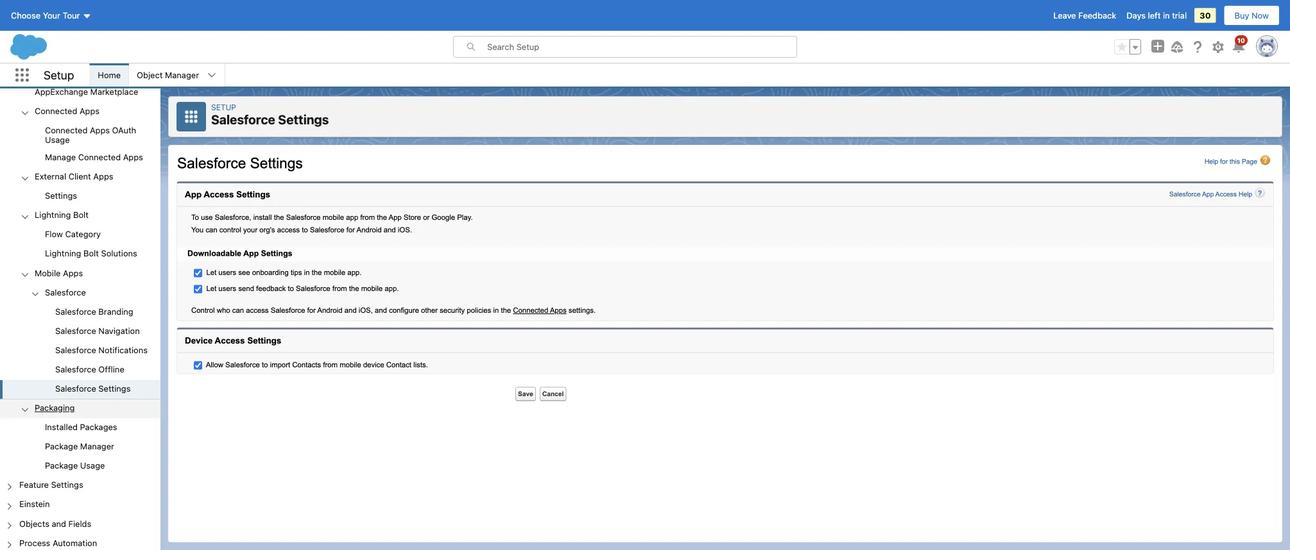 Task type: vqa. For each thing, say whether or not it's contained in the screenshot.
the Setup Salesforce Settings in the left of the page
yes



Task type: locate. For each thing, give the bounding box(es) containing it.
salesforce
[[211, 112, 275, 127], [45, 287, 86, 297], [55, 307, 96, 316], [55, 326, 96, 336], [55, 345, 96, 355], [55, 365, 96, 374], [55, 384, 96, 394]]

mobile apps
[[35, 268, 83, 278]]

usage up 'manage'
[[45, 135, 70, 145]]

1 horizontal spatial usage
[[80, 461, 105, 471]]

feature
[[19, 481, 49, 490]]

process automation link
[[19, 538, 97, 550]]

buy
[[1235, 11, 1249, 20]]

setup for setup
[[44, 68, 74, 82]]

0 vertical spatial connected
[[35, 106, 77, 116]]

manage connected apps link
[[45, 152, 143, 164]]

bolt down category
[[83, 249, 99, 258]]

lightning
[[35, 210, 71, 220], [45, 249, 81, 258]]

external client apps
[[35, 172, 113, 181]]

1 horizontal spatial setup
[[211, 103, 236, 112]]

0 vertical spatial package
[[45, 442, 78, 452]]

external client apps link
[[35, 172, 113, 183]]

fields
[[68, 519, 91, 529]]

manager
[[165, 70, 199, 80], [80, 442, 114, 452]]

usage down the package manager link
[[80, 461, 105, 471]]

package up feature settings
[[45, 461, 78, 471]]

salesforce settings link
[[55, 384, 131, 396]]

apps left oauth
[[90, 125, 110, 135]]

connected apps oauth usage
[[45, 125, 136, 145]]

navigation
[[98, 326, 140, 336]]

salesforce up salesforce offline
[[55, 345, 96, 355]]

oauth
[[112, 125, 136, 135]]

setup link
[[211, 103, 236, 112]]

package manager link
[[45, 442, 114, 454]]

salesforce down salesforce link
[[55, 307, 96, 316]]

einstein
[[19, 500, 50, 509]]

salesforce tree item
[[0, 284, 160, 399]]

feature settings
[[19, 481, 83, 490]]

setup
[[44, 68, 74, 82], [211, 103, 236, 112]]

apps
[[80, 106, 100, 116], [90, 125, 110, 135], [123, 152, 143, 162], [93, 172, 113, 181], [63, 268, 83, 278]]

group
[[1114, 39, 1141, 55], [0, 64, 160, 477], [0, 122, 160, 168], [0, 226, 160, 264], [0, 303, 160, 399], [0, 419, 160, 477]]

mobile apps tree item
[[0, 264, 160, 399]]

connected apps tree item
[[0, 102, 160, 168]]

salesforce for settings
[[55, 384, 96, 394]]

1 vertical spatial package
[[45, 461, 78, 471]]

group containing flow category
[[0, 226, 160, 264]]

tour
[[63, 11, 80, 20]]

manage
[[45, 152, 76, 162]]

2 vertical spatial connected
[[78, 152, 121, 162]]

0 vertical spatial setup
[[44, 68, 74, 82]]

manager inside packaging tree item
[[80, 442, 114, 452]]

and
[[52, 519, 66, 529]]

0 vertical spatial usage
[[45, 135, 70, 145]]

1 package from the top
[[45, 442, 78, 452]]

1 vertical spatial usage
[[80, 461, 105, 471]]

group containing connected apps oauth usage
[[0, 122, 160, 168]]

choose your tour
[[11, 11, 80, 20]]

apps down appexchange marketplace link
[[80, 106, 100, 116]]

settings inside external client apps tree item
[[45, 191, 77, 201]]

lightning up mobile apps
[[45, 249, 81, 258]]

salesforce offline link
[[55, 365, 124, 376]]

apps down the 'manage connected apps' link
[[93, 172, 113, 181]]

offline
[[98, 365, 124, 374]]

external
[[35, 172, 66, 181]]

0 horizontal spatial setup
[[44, 68, 74, 82]]

apps inside connected apps oauth usage
[[90, 125, 110, 135]]

objects
[[19, 519, 49, 529]]

salesforce down setup link
[[211, 112, 275, 127]]

apps for connected apps
[[80, 106, 100, 116]]

0 horizontal spatial usage
[[45, 135, 70, 145]]

apps down oauth
[[123, 152, 143, 162]]

connected down appexchange
[[35, 106, 77, 116]]

connected for connected apps oauth usage
[[45, 125, 88, 135]]

solutions
[[101, 249, 137, 258]]

package for package manager
[[45, 442, 78, 452]]

salesforce for navigation
[[55, 326, 96, 336]]

lightning bolt
[[35, 210, 89, 220]]

connected for connected apps
[[35, 106, 77, 116]]

setup salesforce settings
[[211, 103, 329, 127]]

now
[[1252, 11, 1269, 20]]

salesforce down salesforce offline link at the left
[[55, 384, 96, 394]]

Search Setup text field
[[487, 37, 797, 57]]

flow
[[45, 230, 63, 239]]

package manager
[[45, 442, 114, 452]]

connected
[[35, 106, 77, 116], [45, 125, 88, 135], [78, 152, 121, 162]]

client
[[68, 172, 91, 181]]

lightning up flow
[[35, 210, 71, 220]]

setup inside setup salesforce settings
[[211, 103, 236, 112]]

salesforce navigation link
[[55, 326, 140, 338]]

2 package from the top
[[45, 461, 78, 471]]

group for connected apps
[[0, 122, 160, 168]]

group containing salesforce branding
[[0, 303, 160, 399]]

connected down connected apps link
[[45, 125, 88, 135]]

marketplace
[[90, 87, 138, 96]]

1 vertical spatial lightning
[[45, 249, 81, 258]]

0 vertical spatial lightning
[[35, 210, 71, 220]]

salesforce branding
[[55, 307, 133, 316]]

lightning bolt solutions
[[45, 249, 137, 258]]

bolt up category
[[73, 210, 89, 220]]

lightning for lightning bolt solutions
[[45, 249, 81, 258]]

1 vertical spatial connected
[[45, 125, 88, 135]]

notifications
[[98, 345, 148, 355]]

package down installed
[[45, 442, 78, 452]]

group for lightning bolt
[[0, 226, 160, 264]]

settings
[[278, 112, 329, 127], [45, 191, 77, 201], [98, 384, 131, 394], [51, 481, 83, 490]]

1 horizontal spatial manager
[[165, 70, 199, 80]]

0 vertical spatial manager
[[165, 70, 199, 80]]

salesforce for notifications
[[55, 345, 96, 355]]

days left in trial
[[1127, 11, 1187, 20]]

1 vertical spatial manager
[[80, 442, 114, 452]]

usage inside packaging tree item
[[80, 461, 105, 471]]

leave feedback link
[[1053, 11, 1116, 20]]

your
[[43, 11, 60, 20]]

salesforce for branding
[[55, 307, 96, 316]]

package
[[45, 442, 78, 452], [45, 461, 78, 471]]

feature settings link
[[19, 481, 83, 492]]

salesforce down "salesforce branding" link
[[55, 326, 96, 336]]

connected down 'connected apps oauth usage' link
[[78, 152, 121, 162]]

connected inside connected apps oauth usage
[[45, 125, 88, 135]]

0 horizontal spatial manager
[[80, 442, 114, 452]]

settings link
[[45, 191, 77, 203]]

bolt
[[73, 210, 89, 220], [83, 249, 99, 258]]

object
[[137, 70, 163, 80]]

appexchange marketplace link
[[35, 87, 138, 98]]

salesforce settings
[[55, 384, 131, 394]]

manage connected apps
[[45, 152, 143, 162]]

flow category
[[45, 230, 101, 239]]

manager down the packages
[[80, 442, 114, 452]]

apps for mobile apps
[[63, 268, 83, 278]]

salesforce for offline
[[55, 365, 96, 374]]

lightning bolt tree item
[[0, 206, 160, 264]]

apps up salesforce link
[[63, 268, 83, 278]]

usage
[[45, 135, 70, 145], [80, 461, 105, 471]]

1 vertical spatial setup
[[211, 103, 236, 112]]

choose your tour button
[[10, 5, 92, 26]]

salesforce notifications link
[[55, 345, 148, 357]]

manager right "object"
[[165, 70, 199, 80]]

0 vertical spatial bolt
[[73, 210, 89, 220]]

1 vertical spatial bolt
[[83, 249, 99, 258]]

group containing installed packages
[[0, 419, 160, 477]]

salesforce up the salesforce settings tree item
[[55, 365, 96, 374]]

salesforce branding link
[[55, 307, 133, 318]]

installed
[[45, 423, 78, 432]]



Task type: describe. For each thing, give the bounding box(es) containing it.
usage inside connected apps oauth usage
[[45, 135, 70, 145]]

branding
[[98, 307, 133, 316]]

process automation
[[19, 538, 97, 548]]

trial
[[1172, 11, 1187, 20]]

apps inside tree item
[[93, 172, 113, 181]]

packaging link
[[35, 403, 75, 415]]

feedback
[[1078, 11, 1116, 20]]

group containing appexchange marketplace
[[0, 64, 160, 477]]

home
[[98, 70, 121, 80]]

apps for connected apps oauth usage
[[90, 125, 110, 135]]

package for package usage
[[45, 461, 78, 471]]

in
[[1163, 11, 1170, 20]]

buy now
[[1235, 11, 1269, 20]]

manager for package manager
[[80, 442, 114, 452]]

setup for setup salesforce settings
[[211, 103, 236, 112]]

external client apps tree item
[[0, 168, 160, 206]]

package usage link
[[45, 461, 105, 473]]

bolt for lightning bolt solutions
[[83, 249, 99, 258]]

group for packaging
[[0, 419, 160, 477]]

packaging tree item
[[0, 399, 160, 477]]

connected apps
[[35, 106, 100, 116]]

salesforce link
[[45, 287, 86, 299]]

object manager
[[137, 70, 199, 80]]

einstein link
[[19, 500, 50, 511]]

flow category link
[[45, 230, 101, 241]]

appexchange
[[35, 87, 88, 96]]

lightning bolt link
[[35, 210, 89, 222]]

connected apps link
[[35, 106, 100, 118]]

30
[[1200, 11, 1211, 20]]

10
[[1237, 37, 1245, 44]]

bolt for lightning bolt
[[73, 210, 89, 220]]

group for salesforce
[[0, 303, 160, 399]]

lightning bolt solutions link
[[45, 249, 137, 260]]

mobile
[[35, 268, 61, 278]]

objects and fields
[[19, 519, 91, 529]]

settings inside tree item
[[98, 384, 131, 394]]

salesforce settings tree item
[[0, 380, 160, 399]]

object manager link
[[129, 64, 207, 87]]

installed packages
[[45, 423, 117, 432]]

category
[[65, 230, 101, 239]]

salesforce offline
[[55, 365, 124, 374]]

mobile apps link
[[35, 268, 83, 280]]

days
[[1127, 11, 1146, 20]]

connected apps oauth usage link
[[45, 125, 160, 145]]

salesforce inside setup salesforce settings
[[211, 112, 275, 127]]

appexchange marketplace
[[35, 87, 138, 96]]

installed packages link
[[45, 423, 117, 434]]

leave
[[1053, 11, 1076, 20]]

lightning for lightning bolt
[[35, 210, 71, 220]]

leave feedback
[[1053, 11, 1116, 20]]

automation
[[53, 538, 97, 548]]

salesforce notifications
[[55, 345, 148, 355]]

salesforce down mobile apps link
[[45, 287, 86, 297]]

settings inside setup salesforce settings
[[278, 112, 329, 127]]

home link
[[90, 64, 128, 87]]

packaging
[[35, 403, 75, 413]]

choose
[[11, 11, 40, 20]]

buy now button
[[1224, 5, 1280, 26]]

manager for object manager
[[165, 70, 199, 80]]

10 button
[[1231, 35, 1248, 55]]

objects and fields link
[[19, 519, 91, 531]]

left
[[1148, 11, 1161, 20]]

package usage
[[45, 461, 105, 471]]

packages
[[80, 423, 117, 432]]

salesforce navigation
[[55, 326, 140, 336]]

process
[[19, 538, 50, 548]]



